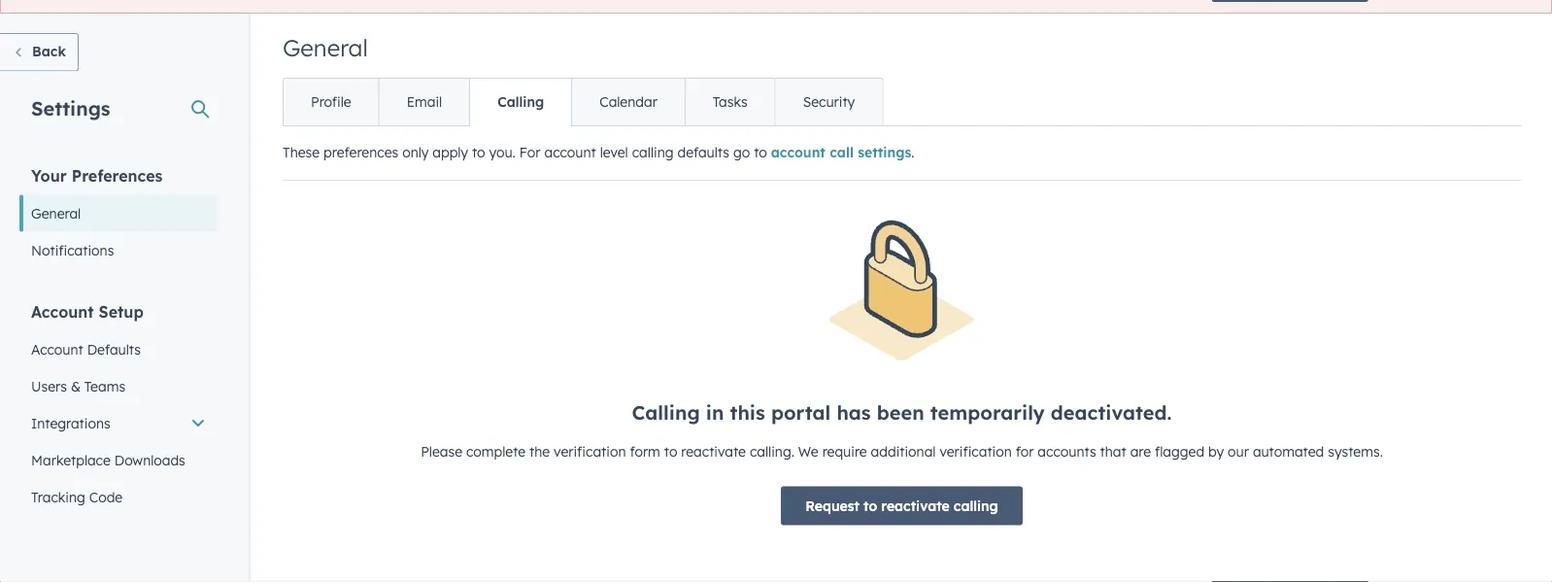 Task type: vqa. For each thing, say whether or not it's contained in the screenshot.
the back
yes



Task type: locate. For each thing, give the bounding box(es) containing it.
calling inside 'calling' link
[[498, 94, 544, 111]]

account setup
[[31, 302, 144, 322]]

reactivate down additional
[[882, 497, 950, 514]]

integrations
[[31, 415, 110, 432]]

account defaults
[[31, 341, 141, 358]]

our
[[1228, 443, 1250, 460]]

your
[[31, 166, 67, 186]]

request to reactivate calling
[[806, 497, 999, 514]]

1 horizontal spatial general
[[283, 34, 368, 63]]

2 verification from the left
[[940, 443, 1012, 460]]

apply
[[433, 144, 468, 161]]

settings
[[858, 144, 912, 161]]

has
[[837, 400, 871, 424]]

account up users
[[31, 341, 83, 358]]

general inside your preferences element
[[31, 205, 81, 222]]

integrations button
[[19, 405, 218, 442]]

calling link
[[470, 79, 572, 126]]

calling inside calling in this portal has been temporarily deactivated. alert
[[632, 400, 700, 424]]

users & teams link
[[19, 368, 218, 405]]

are
[[1131, 443, 1152, 460]]

1 horizontal spatial verification
[[940, 443, 1012, 460]]

0 horizontal spatial calling
[[498, 94, 544, 111]]

0 horizontal spatial general
[[31, 205, 81, 222]]

that
[[1101, 443, 1127, 460]]

to
[[472, 144, 485, 161], [754, 144, 767, 161], [664, 443, 678, 460], [864, 497, 878, 514]]

marketplace downloads
[[31, 452, 185, 469]]

2 account from the top
[[31, 341, 83, 358]]

1 horizontal spatial reactivate
[[882, 497, 950, 514]]

calling
[[632, 144, 674, 161], [954, 497, 999, 514]]

automated
[[1253, 443, 1325, 460]]

to inside button
[[864, 497, 878, 514]]

reactivate down in
[[681, 443, 746, 460]]

1 horizontal spatial account
[[771, 144, 826, 161]]

0 vertical spatial calling
[[498, 94, 544, 111]]

calling
[[498, 94, 544, 111], [632, 400, 700, 424]]

email link
[[379, 79, 470, 126]]

settings
[[31, 96, 110, 120]]

0 horizontal spatial account
[[545, 144, 596, 161]]

request
[[806, 497, 860, 514]]

call
[[830, 144, 854, 161]]

accounts
[[1038, 443, 1097, 460]]

0 vertical spatial general
[[283, 34, 368, 63]]

account defaults link
[[19, 331, 218, 368]]

verification
[[554, 443, 626, 460], [940, 443, 1012, 460]]

calling for calling
[[498, 94, 544, 111]]

navigation
[[283, 78, 884, 127]]

general down your
[[31, 205, 81, 222]]

calling up form on the left bottom of the page
[[632, 400, 700, 424]]

security
[[803, 94, 855, 111]]

account left call at the right top
[[771, 144, 826, 161]]

calling in this portal has been temporarily deactivated. alert
[[283, 220, 1522, 549]]

0 horizontal spatial verification
[[554, 443, 626, 460]]

tracking
[[31, 489, 85, 506]]

0 vertical spatial account
[[31, 302, 94, 322]]

account
[[545, 144, 596, 161], [771, 144, 826, 161]]

please complete the verification form to reactivate calling. we require additional verification for accounts that are flagged by our automated systems.
[[421, 443, 1384, 460]]

1 account from the left
[[545, 144, 596, 161]]

verification right the in the bottom left of the page
[[554, 443, 626, 460]]

0 horizontal spatial reactivate
[[681, 443, 746, 460]]

1 vertical spatial general
[[31, 205, 81, 222]]

teams
[[84, 378, 125, 395]]

level
[[600, 144, 628, 161]]

go
[[734, 144, 750, 161]]

calling down please complete the verification form to reactivate calling. we require additional verification for accounts that are flagged by our automated systems.
[[954, 497, 999, 514]]

systems.
[[1329, 443, 1384, 460]]

1 account from the top
[[31, 302, 94, 322]]

marketplace
[[31, 452, 111, 469]]

for
[[520, 144, 541, 161]]

your preferences element
[[19, 165, 218, 269]]

account call settings link
[[771, 144, 912, 161]]

deactivated.
[[1051, 400, 1172, 424]]

additional
[[871, 443, 936, 460]]

1 horizontal spatial calling
[[632, 400, 700, 424]]

preferences
[[324, 144, 399, 161]]

account up account defaults
[[31, 302, 94, 322]]

the
[[530, 443, 550, 460]]

1 horizontal spatial calling
[[954, 497, 999, 514]]

calendar
[[600, 94, 658, 111]]

calling right "level"
[[632, 144, 674, 161]]

1 vertical spatial calling
[[632, 400, 700, 424]]

request to reactivate calling button
[[781, 487, 1023, 525]]

1 vertical spatial account
[[31, 341, 83, 358]]

these preferences only apply to you. for account level calling defaults go to account call settings .
[[283, 144, 915, 161]]

tasks
[[713, 94, 748, 111]]

defaults
[[87, 341, 141, 358]]

general up profile
[[283, 34, 368, 63]]

0 vertical spatial reactivate
[[681, 443, 746, 460]]

only
[[402, 144, 429, 161]]

account
[[31, 302, 94, 322], [31, 341, 83, 358]]

navigation containing profile
[[283, 78, 884, 127]]

portal
[[771, 400, 831, 424]]

verification down temporarily
[[940, 443, 1012, 460]]

setup
[[99, 302, 144, 322]]

by
[[1209, 443, 1224, 460]]

to right request
[[864, 497, 878, 514]]

account right for
[[545, 144, 596, 161]]

preferences
[[72, 166, 163, 186]]

calling up for
[[498, 94, 544, 111]]

you.
[[489, 144, 516, 161]]

general
[[283, 34, 368, 63], [31, 205, 81, 222]]

reactivate
[[681, 443, 746, 460], [882, 497, 950, 514]]

1 vertical spatial calling
[[954, 497, 999, 514]]

1 vertical spatial reactivate
[[882, 497, 950, 514]]

0 vertical spatial calling
[[632, 144, 674, 161]]

calling in this portal has been temporarily deactivated.
[[632, 400, 1172, 424]]



Task type: describe. For each thing, give the bounding box(es) containing it.
back link
[[0, 34, 79, 72]]

code
[[89, 489, 123, 506]]

in
[[706, 400, 724, 424]]

please
[[421, 443, 463, 460]]

reactivate inside button
[[882, 497, 950, 514]]

security link
[[775, 79, 883, 126]]

tracking code link
[[19, 479, 218, 516]]

profile link
[[284, 79, 379, 126]]

calling.
[[750, 443, 795, 460]]

email
[[407, 94, 442, 111]]

to left 'you.'
[[472, 144, 485, 161]]

complete
[[466, 443, 526, 460]]

notifications
[[31, 242, 114, 259]]

users
[[31, 378, 67, 395]]

notifications link
[[19, 232, 218, 269]]

for
[[1016, 443, 1034, 460]]

form
[[630, 443, 661, 460]]

.
[[912, 144, 915, 161]]

flagged
[[1155, 443, 1205, 460]]

been
[[877, 400, 925, 424]]

require
[[823, 443, 867, 460]]

to right go
[[754, 144, 767, 161]]

0 horizontal spatial calling
[[632, 144, 674, 161]]

calling for calling in this portal has been temporarily deactivated.
[[632, 400, 700, 424]]

your preferences
[[31, 166, 163, 186]]

users & teams
[[31, 378, 125, 395]]

temporarily
[[931, 400, 1045, 424]]

general link
[[19, 195, 218, 232]]

&
[[71, 378, 81, 395]]

account for account defaults
[[31, 341, 83, 358]]

profile
[[311, 94, 351, 111]]

we
[[799, 443, 819, 460]]

1 verification from the left
[[554, 443, 626, 460]]

downloads
[[114, 452, 185, 469]]

these
[[283, 144, 320, 161]]

account for account setup
[[31, 302, 94, 322]]

back
[[32, 43, 66, 60]]

account setup element
[[19, 301, 218, 582]]

calling inside button
[[954, 497, 999, 514]]

tracking code
[[31, 489, 123, 506]]

2 account from the left
[[771, 144, 826, 161]]

marketplace downloads link
[[19, 442, 218, 479]]

calendar link
[[572, 79, 685, 126]]

this
[[730, 400, 765, 424]]

to right form on the left bottom of the page
[[664, 443, 678, 460]]

tasks link
[[685, 79, 775, 126]]

defaults
[[678, 144, 730, 161]]



